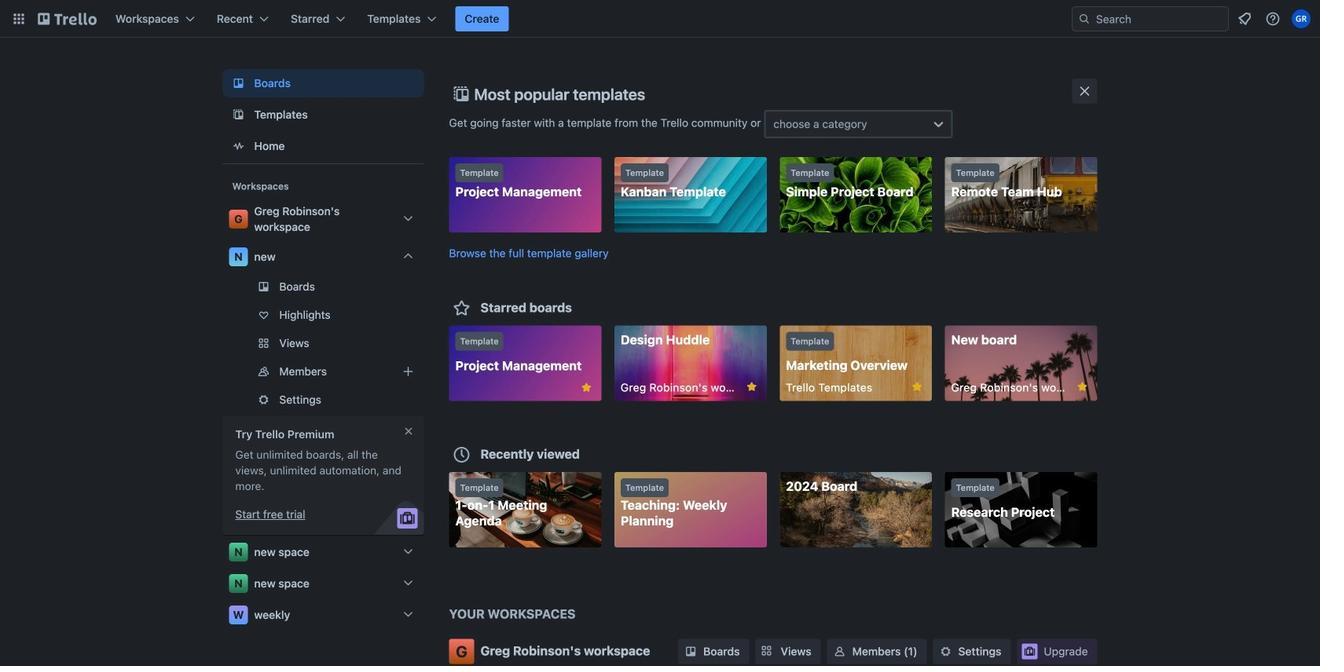 Task type: describe. For each thing, give the bounding box(es) containing it.
template board image
[[229, 105, 248, 124]]

1 horizontal spatial click to unstar this board. it will be removed from your starred list. image
[[745, 380, 759, 394]]

primary element
[[0, 0, 1321, 38]]

search image
[[1078, 13, 1091, 25]]

1 sm image from the left
[[683, 644, 699, 660]]

open information menu image
[[1266, 11, 1281, 27]]

0 horizontal spatial click to unstar this board. it will be removed from your starred list. image
[[580, 381, 594, 395]]

board image
[[229, 74, 248, 93]]



Task type: vqa. For each thing, say whether or not it's contained in the screenshot.
sm image on the bottom right of the page
yes



Task type: locate. For each thing, give the bounding box(es) containing it.
greg robinson (gregrobinson96) image
[[1292, 9, 1311, 28]]

2 horizontal spatial sm image
[[938, 644, 954, 660]]

3 sm image from the left
[[938, 644, 954, 660]]

Search field
[[1072, 6, 1229, 31]]

add image
[[399, 362, 418, 381]]

click to unstar this board. it will be removed from your starred list. image
[[910, 380, 924, 394]]

sm image
[[683, 644, 699, 660], [832, 644, 848, 660], [938, 644, 954, 660]]

2 sm image from the left
[[832, 644, 848, 660]]

click to unstar this board. it will be removed from your starred list. image
[[745, 380, 759, 394], [580, 381, 594, 395]]

1 horizontal spatial sm image
[[832, 644, 848, 660]]

home image
[[229, 137, 248, 156]]

back to home image
[[38, 6, 97, 31]]

0 notifications image
[[1236, 9, 1255, 28]]

0 horizontal spatial sm image
[[683, 644, 699, 660]]



